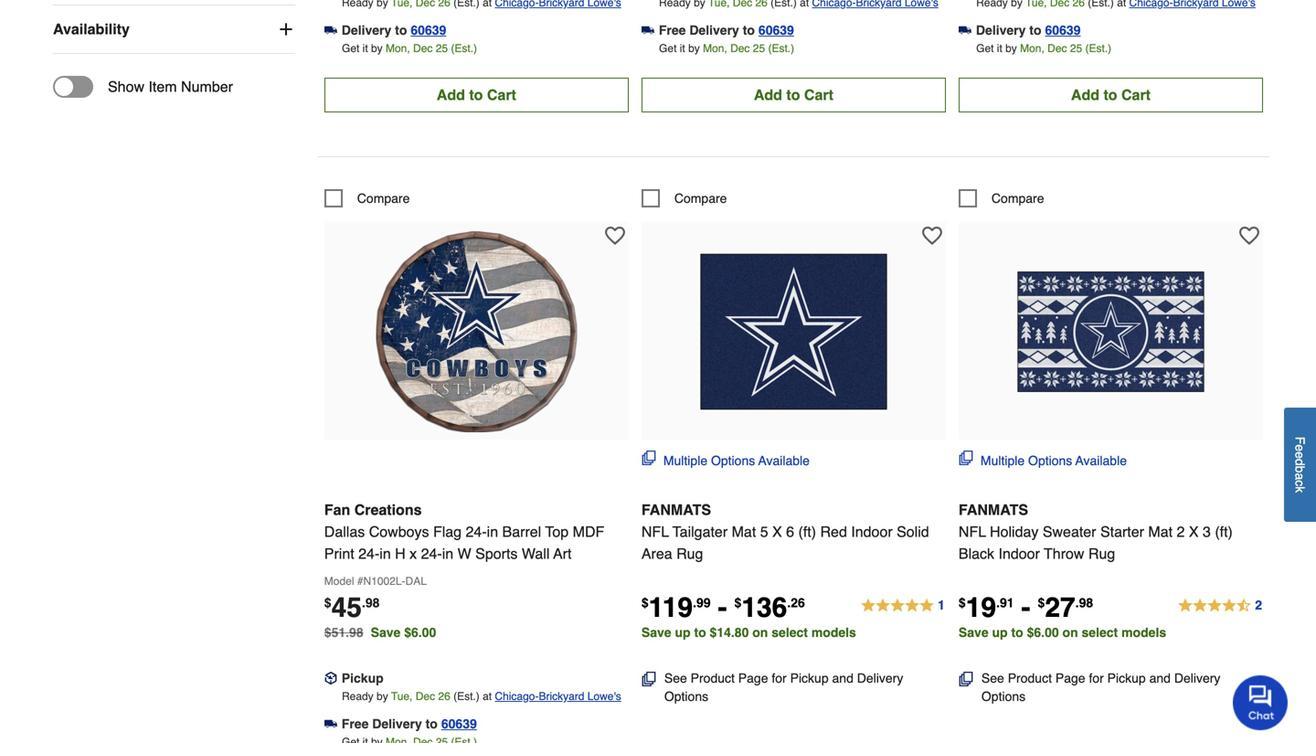 Task type: vqa. For each thing, say whether or not it's contained in the screenshot.
4.5 246 Save 50%
no



Task type: locate. For each thing, give the bounding box(es) containing it.
compare for 5000259791 element
[[357, 191, 410, 206]]

see down 119
[[664, 671, 687, 685]]

0 vertical spatial free delivery to 60639
[[659, 23, 794, 37]]

1 get from the left
[[342, 42, 359, 55]]

$6.00
[[404, 625, 436, 640], [1027, 625, 1059, 640]]

f
[[1293, 437, 1307, 444]]

2 models from the left
[[1122, 625, 1166, 640]]

see product page for pickup and delivery options
[[664, 671, 903, 704], [982, 671, 1220, 704]]

0 horizontal spatial cart
[[487, 86, 516, 103]]

0 horizontal spatial nfl
[[641, 523, 669, 540]]

cart
[[487, 86, 516, 103], [804, 86, 833, 103], [1121, 86, 1151, 103]]

1 horizontal spatial multiple options available link
[[959, 450, 1127, 470]]

1 select from the left
[[772, 625, 808, 640]]

0 horizontal spatial on
[[752, 625, 768, 640]]

0 horizontal spatial add to cart button
[[324, 78, 629, 112]]

multiple options available up 5
[[663, 453, 810, 468]]

fan creations dallas cowboys flag 24-in barrel top mdf print 24-in h x 24-in w sports wall art
[[324, 501, 604, 562]]

1 $6.00 from the left
[[404, 625, 436, 640]]

1 horizontal spatial (ft)
[[1215, 523, 1233, 540]]

2 inside the fanmats nfl holiday sweater starter mat 2 x 3 (ft) black indoor throw rug
[[1177, 523, 1185, 540]]

mon,
[[386, 42, 410, 55], [703, 42, 727, 55], [1020, 42, 1044, 55]]

0 horizontal spatial get
[[342, 42, 359, 55]]

0 horizontal spatial .98
[[362, 595, 380, 610]]

4 $ from the left
[[959, 595, 966, 610]]

2 compare from the left
[[674, 191, 727, 206]]

1 horizontal spatial add to cart
[[754, 86, 833, 103]]

24- up the w
[[466, 523, 487, 540]]

0 horizontal spatial 2
[[1177, 523, 1185, 540]]

1 rug from the left
[[676, 545, 703, 562]]

3 compare from the left
[[992, 191, 1044, 206]]

0 horizontal spatial multiple options available
[[663, 453, 810, 468]]

.99
[[693, 595, 711, 610]]

0 horizontal spatial x
[[772, 523, 782, 540]]

fanmats nfl tailgater mat 5 x 6 (ft) red indoor solid area rug image
[[693, 231, 894, 432]]

art
[[553, 545, 572, 562]]

fanmats nfl tailgater mat 5 x 6 (ft) red indoor solid area rug
[[641, 501, 929, 562]]

truck filled image
[[641, 24, 654, 37], [959, 24, 971, 37]]

page down save up to $14.80 on select models at the bottom of page
[[738, 671, 768, 685]]

2 $6.00 from the left
[[1027, 625, 1059, 640]]

1 horizontal spatial models
[[1122, 625, 1166, 640]]

0 horizontal spatial it
[[363, 42, 368, 55]]

fanmats for tailgater
[[641, 501, 711, 518]]

page down save up to $6.00 on select models at right
[[1055, 671, 1085, 685]]

1 .98 from the left
[[362, 595, 380, 610]]

1 multiple from the left
[[663, 453, 707, 468]]

0 vertical spatial 2
[[1177, 523, 1185, 540]]

sports
[[475, 545, 518, 562]]

to
[[395, 23, 407, 37], [743, 23, 755, 37], [1029, 23, 1041, 37], [469, 86, 483, 103], [786, 86, 800, 103], [1104, 86, 1117, 103], [694, 625, 706, 640], [1011, 625, 1023, 640], [426, 716, 438, 731]]

0 horizontal spatial 25
[[436, 42, 448, 55]]

1 horizontal spatial indoor
[[998, 545, 1040, 562]]

2 for from the left
[[1089, 671, 1104, 685]]

4.5 stars image
[[1177, 595, 1263, 617]]

1
[[938, 598, 945, 612]]

2 get it by mon, dec 25 (est.) from the left
[[659, 42, 794, 55]]

2 $ from the left
[[641, 595, 649, 610]]

on down 136
[[752, 625, 768, 640]]

1 horizontal spatial save
[[641, 625, 671, 640]]

1 horizontal spatial free delivery to 60639
[[659, 23, 794, 37]]

3 mon, from the left
[[1020, 42, 1044, 55]]

0 horizontal spatial add to cart
[[437, 86, 516, 103]]

it for free's truck filled image
[[680, 42, 685, 55]]

2 page from the left
[[1055, 671, 1085, 685]]

x inside fanmats nfl tailgater mat 5 x 6 (ft) red indoor solid area rug
[[772, 523, 782, 540]]

fan creations dallas cowboys flag 24-in barrel top mdf print 24-in h x 24-in w sports wall art image
[[376, 231, 577, 432]]

x left 6
[[772, 523, 782, 540]]

0 horizontal spatial page
[[738, 671, 768, 685]]

f e e d b a c k
[[1293, 437, 1307, 493]]

$ up $14.80
[[734, 595, 741, 610]]

creations
[[354, 501, 422, 518]]

1 horizontal spatial on
[[1062, 625, 1078, 640]]

2 see product page for pickup and delivery options from the left
[[982, 671, 1220, 704]]

2 rug from the left
[[1088, 545, 1115, 562]]

24- right x
[[421, 545, 442, 562]]

0 horizontal spatial free
[[342, 716, 369, 731]]

truck filled image down pickup image
[[324, 718, 337, 730]]

indoor right red
[[851, 523, 893, 540]]

0 horizontal spatial up
[[675, 625, 691, 640]]

2 horizontal spatial add to cart button
[[959, 78, 1263, 112]]

2 available from the left
[[1076, 453, 1127, 468]]

holiday
[[990, 523, 1039, 540]]

60639 button for truck filled image corresponding to delivery
[[1045, 21, 1081, 39]]

2
[[1177, 523, 1185, 540], [1255, 598, 1262, 612]]

select for 27
[[1082, 625, 1118, 640]]

1 nfl from the left
[[641, 523, 669, 540]]

1 x from the left
[[772, 523, 782, 540]]

available up fanmats nfl tailgater mat 5 x 6 (ft) red indoor solid area rug
[[758, 453, 810, 468]]

.98 up save up to $6.00 on select models at right
[[1075, 595, 1093, 610]]

for down save up to $14.80 on select models at the bottom of page
[[772, 671, 787, 685]]

pickup down save up to $6.00 on select models at right
[[1107, 671, 1146, 685]]

25
[[436, 42, 448, 55], [753, 42, 765, 55], [1070, 42, 1082, 55]]

truck filled image for delivery
[[324, 24, 337, 37]]

(est.) for truck filled image corresponding to delivery's "60639" button
[[1085, 42, 1112, 55]]

1 horizontal spatial 2
[[1255, 598, 1262, 612]]

free delivery to 60639
[[659, 23, 794, 37], [342, 716, 477, 731]]

1 mon, from the left
[[386, 42, 410, 55]]

delivery to 60639
[[342, 23, 446, 37], [976, 23, 1081, 37]]

1 horizontal spatial rug
[[1088, 545, 1115, 562]]

- right the .91 at the right
[[1021, 592, 1031, 623]]

(ft) inside fanmats nfl tailgater mat 5 x 6 (ft) red indoor solid area rug
[[798, 523, 816, 540]]

1 up from the left
[[675, 625, 691, 640]]

$ down area
[[641, 595, 649, 610]]

multiple
[[663, 453, 707, 468], [981, 453, 1025, 468]]

in
[[487, 523, 498, 540], [380, 545, 391, 562], [442, 545, 453, 562]]

on for 136
[[752, 625, 768, 640]]

solid
[[897, 523, 929, 540]]

product down save up to $6.00 on select models at right
[[1008, 671, 1052, 685]]

get for truck filled image corresponding to delivery
[[976, 42, 994, 55]]

mat left 5
[[732, 523, 756, 540]]

0 horizontal spatial indoor
[[851, 523, 893, 540]]

1 horizontal spatial -
[[1021, 592, 1031, 623]]

0 vertical spatial indoor
[[851, 523, 893, 540]]

save down 119
[[641, 625, 671, 640]]

pickup
[[342, 671, 384, 685], [790, 671, 829, 685], [1107, 671, 1146, 685]]

for
[[772, 671, 787, 685], [1089, 671, 1104, 685]]

2 multiple options available link from the left
[[959, 450, 1127, 470]]

it for truck filled image corresponding to delivery
[[997, 42, 1002, 55]]

1 multiple options available link from the left
[[641, 450, 810, 470]]

add to cart
[[437, 86, 516, 103], [754, 86, 833, 103], [1071, 86, 1151, 103]]

up for 119
[[675, 625, 691, 640]]

3 $ from the left
[[734, 595, 741, 610]]

0 horizontal spatial see product page for pickup and delivery options
[[664, 671, 903, 704]]

3 save from the left
[[959, 625, 989, 640]]

1 truck filled image from the top
[[324, 24, 337, 37]]

compare
[[357, 191, 410, 206], [674, 191, 727, 206], [992, 191, 1044, 206]]

nfl inside the fanmats nfl holiday sweater starter mat 2 x 3 (ft) black indoor throw rug
[[959, 523, 986, 540]]

0 horizontal spatial truck filled image
[[641, 24, 654, 37]]

save up to $14.80 on select models
[[641, 625, 856, 640]]

available for multiple options available link corresponding to fanmats nfl holiday sweater starter mat 2 x 3 (ft) black indoor throw rug image
[[1076, 453, 1127, 468]]

1 horizontal spatial $6.00
[[1027, 625, 1059, 640]]

1 compare from the left
[[357, 191, 410, 206]]

k
[[1293, 486, 1307, 493]]

multiple options available link up tailgater
[[641, 450, 810, 470]]

25 for truck filled icon for delivery "60639" button
[[436, 42, 448, 55]]

2 horizontal spatial save
[[959, 625, 989, 640]]

0 horizontal spatial (ft)
[[798, 523, 816, 540]]

top
[[545, 523, 569, 540]]

pickup up "ready" at the left bottom of page
[[342, 671, 384, 685]]

60639 button for free's truck filled image
[[758, 21, 794, 39]]

fanmats nfl holiday sweater starter mat 2 x 3 (ft) black indoor throw rug
[[959, 501, 1233, 562]]

2 add from the left
[[754, 86, 782, 103]]

1 horizontal spatial it
[[680, 42, 685, 55]]

2 truck filled image from the top
[[324, 718, 337, 730]]

select down $19.91-$27.98 element
[[1082, 625, 1118, 640]]

0 horizontal spatial -
[[718, 592, 727, 623]]

$119.99-$136.26 element
[[641, 592, 805, 623]]

1 vertical spatial free
[[342, 716, 369, 731]]

1 $ from the left
[[324, 595, 331, 610]]

x left 3
[[1189, 523, 1199, 540]]

$
[[324, 595, 331, 610], [641, 595, 649, 610], [734, 595, 741, 610], [959, 595, 966, 610], [1038, 595, 1045, 610]]

pickup down save up to $14.80 on select models at the bottom of page
[[790, 671, 829, 685]]

rug down tailgater
[[676, 545, 703, 562]]

area
[[641, 545, 672, 562]]

get for truck filled icon for delivery
[[342, 42, 359, 55]]

26
[[438, 690, 450, 703]]

available
[[758, 453, 810, 468], [1076, 453, 1127, 468]]

0 vertical spatial free
[[659, 23, 686, 37]]

2 it from the left
[[680, 42, 685, 55]]

1 horizontal spatial select
[[1082, 625, 1118, 640]]

up down 119
[[675, 625, 691, 640]]

3 25 from the left
[[1070, 42, 1082, 55]]

60639
[[411, 23, 446, 37], [758, 23, 794, 37], [1045, 23, 1081, 37], [441, 716, 477, 731]]

2 heart outline image from the left
[[922, 226, 942, 246]]

2 select from the left
[[1082, 625, 1118, 640]]

select down .26
[[772, 625, 808, 640]]

3 add to cart button from the left
[[959, 78, 1263, 112]]

1 horizontal spatial product
[[1008, 671, 1052, 685]]

0 horizontal spatial add
[[437, 86, 465, 103]]

1 models from the left
[[811, 625, 856, 640]]

3 add from the left
[[1071, 86, 1099, 103]]

3 it from the left
[[997, 42, 1002, 55]]

chat invite button image
[[1233, 674, 1289, 730]]

heart outline image
[[605, 226, 625, 246], [922, 226, 942, 246]]

0 horizontal spatial select
[[772, 625, 808, 640]]

lowe's
[[587, 690, 621, 703]]

see down 19
[[982, 671, 1004, 685]]

1 truck filled image from the left
[[641, 24, 654, 37]]

1 horizontal spatial multiple options available
[[981, 453, 1127, 468]]

2 on from the left
[[1062, 625, 1078, 640]]

$14.80
[[710, 625, 749, 640]]

2 25 from the left
[[753, 42, 765, 55]]

compare inside "1003129672" element
[[992, 191, 1044, 206]]

multiple up holiday
[[981, 453, 1025, 468]]

1 horizontal spatial x
[[1189, 523, 1199, 540]]

2 horizontal spatial mon,
[[1020, 42, 1044, 55]]

2 horizontal spatial add
[[1071, 86, 1099, 103]]

0 horizontal spatial available
[[758, 453, 810, 468]]

1 horizontal spatial mon,
[[703, 42, 727, 55]]

for down save up to $6.00 on select models at right
[[1089, 671, 1104, 685]]

2 horizontal spatial pickup
[[1107, 671, 1146, 685]]

2 get from the left
[[659, 42, 677, 55]]

119
[[649, 592, 693, 623]]

multiple options available for fanmats nfl holiday sweater starter mat 2 x 3 (ft) black indoor throw rug image
[[981, 453, 1127, 468]]

up
[[675, 625, 691, 640], [992, 625, 1008, 640]]

select for 136
[[772, 625, 808, 640]]

pickup image
[[324, 672, 337, 685]]

nfl up area
[[641, 523, 669, 540]]

0 horizontal spatial mon,
[[386, 42, 410, 55]]

(est.) for truck filled icon for delivery "60639" button
[[451, 42, 477, 55]]

2 nfl from the left
[[959, 523, 986, 540]]

0 horizontal spatial compare
[[357, 191, 410, 206]]

nfl up "black"
[[959, 523, 986, 540]]

2 horizontal spatial cart
[[1121, 86, 1151, 103]]

see product page for pickup and delivery options down save up to $14.80 on select models at the bottom of page
[[664, 671, 903, 704]]

0 horizontal spatial heart outline image
[[605, 226, 625, 246]]

1 add from the left
[[437, 86, 465, 103]]

60639 button for truck filled icon for delivery
[[411, 21, 446, 39]]

$ 45 .98
[[324, 592, 380, 623]]

compare inside 5000259791 element
[[357, 191, 410, 206]]

1 horizontal spatial pickup
[[790, 671, 829, 685]]

truck filled image
[[324, 24, 337, 37], [324, 718, 337, 730]]

show item number element
[[53, 76, 233, 98]]

1 horizontal spatial available
[[1076, 453, 1127, 468]]

2 save from the left
[[641, 625, 671, 640]]

multiple options available link up sweater
[[959, 450, 1127, 470]]

was price $51.98 element
[[324, 620, 371, 640]]

24- up model # n1002l-dal
[[358, 545, 380, 562]]

product down $14.80
[[691, 671, 735, 685]]

(ft) right 6
[[798, 523, 816, 540]]

2 inside 4.5 stars image
[[1255, 598, 1262, 612]]

2 .98 from the left
[[1075, 595, 1093, 610]]

1 it from the left
[[363, 42, 368, 55]]

0 horizontal spatial free delivery to 60639
[[342, 716, 477, 731]]

flag
[[433, 523, 462, 540]]

$6.00 down dal
[[404, 625, 436, 640]]

mon, for truck filled image corresponding to delivery's "60639" button
[[1020, 42, 1044, 55]]

1 25 from the left
[[436, 42, 448, 55]]

rug down starter
[[1088, 545, 1115, 562]]

1 horizontal spatial truck filled image
[[959, 24, 971, 37]]

1 vertical spatial truck filled image
[[324, 718, 337, 730]]

in left the w
[[442, 545, 453, 562]]

1 available from the left
[[758, 453, 810, 468]]

1 horizontal spatial .98
[[1075, 595, 1093, 610]]

.91
[[996, 595, 1014, 610]]

2 x from the left
[[1189, 523, 1199, 540]]

1 (ft) from the left
[[798, 523, 816, 540]]

1 save from the left
[[371, 625, 401, 640]]

add for second add to cart button
[[754, 86, 782, 103]]

1 add to cart button from the left
[[324, 78, 629, 112]]

fanmats up tailgater
[[641, 501, 711, 518]]

24-
[[466, 523, 487, 540], [358, 545, 380, 562], [421, 545, 442, 562]]

compare inside 1003129898 element
[[674, 191, 727, 206]]

$ inside $ 45 .98
[[324, 595, 331, 610]]

0 horizontal spatial product
[[691, 671, 735, 685]]

1 mat from the left
[[732, 523, 756, 540]]

60639 button
[[411, 21, 446, 39], [758, 21, 794, 39], [1045, 21, 1081, 39], [441, 715, 477, 733]]

0 horizontal spatial in
[[380, 545, 391, 562]]

1 horizontal spatial add
[[754, 86, 782, 103]]

2 and from the left
[[1149, 671, 1171, 685]]

1 heart outline image from the left
[[605, 226, 625, 246]]

$6.00 down $19.91-$27.98 element
[[1027, 625, 1059, 640]]

2 (ft) from the left
[[1215, 523, 1233, 540]]

indoor
[[851, 523, 893, 540], [998, 545, 1040, 562]]

free
[[659, 23, 686, 37], [342, 716, 369, 731]]

1 horizontal spatial see product page for pickup and delivery options
[[982, 671, 1220, 704]]

page
[[738, 671, 768, 685], [1055, 671, 1085, 685]]

0 horizontal spatial rug
[[676, 545, 703, 562]]

wall
[[522, 545, 550, 562]]

multiple for fanmats nfl holiday sweater starter mat 2 x 3 (ft) black indoor throw rug image
[[981, 453, 1025, 468]]

mat inside the fanmats nfl holiday sweater starter mat 2 x 3 (ft) black indoor throw rug
[[1148, 523, 1173, 540]]

mon, for "60639" button corresponding to free's truck filled image
[[703, 42, 727, 55]]

2 horizontal spatial 25
[[1070, 42, 1082, 55]]

fanmats
[[641, 501, 711, 518], [959, 501, 1028, 518]]

(ft)
[[798, 523, 816, 540], [1215, 523, 1233, 540]]

truck filled image for free
[[641, 24, 654, 37]]

see
[[664, 671, 687, 685], [982, 671, 1004, 685]]

delivery
[[342, 23, 391, 37], [689, 23, 739, 37], [976, 23, 1026, 37], [857, 671, 903, 685], [1174, 671, 1220, 685], [372, 716, 422, 731]]

3 add to cart from the left
[[1071, 86, 1151, 103]]

by
[[371, 42, 383, 55], [688, 42, 700, 55], [1005, 42, 1017, 55], [377, 690, 388, 703]]

0 vertical spatial truck filled image
[[324, 24, 337, 37]]

e
[[1293, 444, 1307, 451], [1293, 451, 1307, 459]]

2 mon, from the left
[[703, 42, 727, 55]]

1 horizontal spatial multiple
[[981, 453, 1025, 468]]

e up the d
[[1293, 444, 1307, 451]]

- for 27
[[1021, 592, 1031, 623]]

nfl inside fanmats nfl tailgater mat 5 x 6 (ft) red indoor solid area rug
[[641, 523, 669, 540]]

fanmats inside fanmats nfl tailgater mat 5 x 6 (ft) red indoor solid area rug
[[641, 501, 711, 518]]

2 multiple options available from the left
[[981, 453, 1127, 468]]

1 vertical spatial 2
[[1255, 598, 1262, 612]]

0 horizontal spatial pickup
[[342, 671, 384, 685]]

available up the fanmats nfl holiday sweater starter mat 2 x 3 (ft) black indoor throw rug
[[1076, 453, 1127, 468]]

1 horizontal spatial and
[[1149, 671, 1171, 685]]

0 horizontal spatial multiple options available link
[[641, 450, 810, 470]]

add
[[437, 86, 465, 103], [754, 86, 782, 103], [1071, 86, 1099, 103]]

2 horizontal spatial compare
[[992, 191, 1044, 206]]

see product page for pickup and delivery options down save up to $6.00 on select models at right
[[982, 671, 1220, 704]]

up down the .91 at the right
[[992, 625, 1008, 640]]

indoor down holiday
[[998, 545, 1040, 562]]

1 horizontal spatial compare
[[674, 191, 727, 206]]

starter
[[1100, 523, 1144, 540]]

multiple up tailgater
[[663, 453, 707, 468]]

get it by mon, dec 25 (est.) for truck filled image corresponding to delivery's "60639" button
[[976, 42, 1112, 55]]

1 horizontal spatial delivery to 60639
[[976, 23, 1081, 37]]

fanmats up holiday
[[959, 501, 1028, 518]]

$ right the .91 at the right
[[1038, 595, 1045, 610]]

2 up from the left
[[992, 625, 1008, 640]]

options right lowe's
[[664, 689, 708, 704]]

3 get it by mon, dec 25 (est.) from the left
[[976, 42, 1112, 55]]

#
[[357, 575, 363, 588]]

-
[[718, 592, 727, 623], [1021, 592, 1031, 623]]

0 horizontal spatial get it by mon, dec 25 (est.)
[[342, 42, 477, 55]]

free for free's truck filled icon
[[342, 716, 369, 731]]

2 mat from the left
[[1148, 523, 1173, 540]]

60639 button for free's truck filled icon
[[441, 715, 477, 733]]

0 horizontal spatial multiple
[[663, 453, 707, 468]]

0 horizontal spatial $6.00
[[404, 625, 436, 640]]

dec
[[413, 42, 433, 55], [730, 42, 750, 55], [1048, 42, 1067, 55], [416, 690, 435, 703]]

.98 down model # n1002l-dal
[[362, 595, 380, 610]]

1 product from the left
[[691, 671, 735, 685]]

it for truck filled icon for delivery
[[363, 42, 368, 55]]

on for 27
[[1062, 625, 1078, 640]]

$19.91-$27.98 element
[[959, 592, 1093, 623]]

get
[[342, 42, 359, 55], [659, 42, 677, 55], [976, 42, 994, 55]]

truck filled image right plus image
[[324, 24, 337, 37]]

models
[[811, 625, 856, 640], [1122, 625, 1166, 640]]

0 horizontal spatial save
[[371, 625, 401, 640]]

save up to $6.00 on select models
[[959, 625, 1166, 640]]

and
[[832, 671, 854, 685], [1149, 671, 1171, 685]]

2 horizontal spatial in
[[487, 523, 498, 540]]

(ft) right 3
[[1215, 523, 1233, 540]]

multiple options available up sweater
[[981, 453, 1127, 468]]

1 - from the left
[[718, 592, 727, 623]]

2 horizontal spatial get
[[976, 42, 994, 55]]

in up sports at the left bottom
[[487, 523, 498, 540]]

1 horizontal spatial mat
[[1148, 523, 1173, 540]]

nfl
[[641, 523, 669, 540], [959, 523, 986, 540]]

e up "b"
[[1293, 451, 1307, 459]]

1 get it by mon, dec 25 (est.) from the left
[[342, 42, 477, 55]]

1 fanmats from the left
[[641, 501, 711, 518]]

c
[[1293, 480, 1307, 486]]

options
[[711, 453, 755, 468], [1028, 453, 1072, 468], [664, 689, 708, 704], [982, 689, 1026, 704]]

0 horizontal spatial models
[[811, 625, 856, 640]]

mat right starter
[[1148, 523, 1173, 540]]

3 get from the left
[[976, 42, 994, 55]]

2 horizontal spatial add to cart
[[1071, 86, 1151, 103]]

1 on from the left
[[752, 625, 768, 640]]

1 horizontal spatial page
[[1055, 671, 1085, 685]]

1 horizontal spatial up
[[992, 625, 1008, 640]]

1 see from the left
[[664, 671, 687, 685]]

1 multiple options available from the left
[[663, 453, 810, 468]]

1 horizontal spatial in
[[442, 545, 453, 562]]

$ down model
[[324, 595, 331, 610]]

2 multiple from the left
[[981, 453, 1025, 468]]

1 horizontal spatial get
[[659, 42, 677, 55]]

multiple options available link
[[641, 450, 810, 470], [959, 450, 1127, 470]]

in left h
[[380, 545, 391, 562]]

2 - from the left
[[1021, 592, 1031, 623]]

$ right 1
[[959, 595, 966, 610]]

1 horizontal spatial get it by mon, dec 25 (est.)
[[659, 42, 794, 55]]

get it by mon, dec 25 (est.)
[[342, 42, 477, 55], [659, 42, 794, 55], [976, 42, 1112, 55]]

on down 27
[[1062, 625, 1078, 640]]

1 horizontal spatial add to cart button
[[641, 78, 946, 112]]

1 horizontal spatial see
[[982, 671, 1004, 685]]

1 vertical spatial indoor
[[998, 545, 1040, 562]]

ready
[[342, 690, 374, 703]]

save right the $51.98
[[371, 625, 401, 640]]

fanmats inside the fanmats nfl holiday sweater starter mat 2 x 3 (ft) black indoor throw rug
[[959, 501, 1028, 518]]

h
[[395, 545, 406, 562]]

save down 19
[[959, 625, 989, 640]]

- right .99
[[718, 592, 727, 623]]

dallas
[[324, 523, 365, 540]]

1 horizontal spatial nfl
[[959, 523, 986, 540]]

2 truck filled image from the left
[[959, 24, 971, 37]]

multiple options available
[[663, 453, 810, 468], [981, 453, 1127, 468]]

0 horizontal spatial delivery to 60639
[[342, 23, 446, 37]]

compare for "1003129672" element
[[992, 191, 1044, 206]]

2 fanmats from the left
[[959, 501, 1028, 518]]

1 horizontal spatial cart
[[804, 86, 833, 103]]

0 horizontal spatial for
[[772, 671, 787, 685]]



Task type: describe. For each thing, give the bounding box(es) containing it.
19
[[966, 592, 996, 623]]

item
[[148, 78, 177, 95]]

$ 19 .91 - $ 27 .98
[[959, 592, 1093, 623]]

fanmats nfl holiday sweater starter mat 2 x 3 (ft) black indoor throw rug image
[[1010, 231, 1211, 432]]

0 horizontal spatial 24-
[[358, 545, 380, 562]]

2 delivery to 60639 from the left
[[976, 23, 1081, 37]]

b
[[1293, 466, 1307, 473]]

3 cart from the left
[[1121, 86, 1151, 103]]

tailgater
[[672, 523, 728, 540]]

2 add to cart from the left
[[754, 86, 833, 103]]

heart outline image
[[1239, 226, 1259, 246]]

show
[[108, 78, 144, 95]]

get for free's truck filled image
[[659, 42, 677, 55]]

free for free's truck filled image
[[659, 23, 686, 37]]

3 pickup from the left
[[1107, 671, 1146, 685]]

.98 inside $ 19 .91 - $ 27 .98
[[1075, 595, 1093, 610]]

2 cart from the left
[[804, 86, 833, 103]]

.26
[[787, 595, 805, 610]]

x inside the fanmats nfl holiday sweater starter mat 2 x 3 (ft) black indoor throw rug
[[1189, 523, 1199, 540]]

save for 19
[[959, 625, 989, 640]]

2 add to cart button from the left
[[641, 78, 946, 112]]

5
[[760, 523, 768, 540]]

1 button
[[860, 595, 946, 617]]

model # n1002l-dal
[[324, 575, 427, 588]]

$ 119 .99 - $ 136 .26
[[641, 592, 805, 623]]

2 pickup from the left
[[790, 671, 829, 685]]

options up sweater
[[1028, 453, 1072, 468]]

mdf
[[573, 523, 604, 540]]

dal
[[405, 575, 427, 588]]

$ for 119
[[641, 595, 649, 610]]

rug inside the fanmats nfl holiday sweater starter mat 2 x 3 (ft) black indoor throw rug
[[1088, 545, 1115, 562]]

45
[[331, 592, 362, 623]]

mon, for truck filled icon for delivery "60639" button
[[386, 42, 410, 55]]

model
[[324, 575, 354, 588]]

d
[[1293, 459, 1307, 466]]

n1002l-
[[363, 575, 405, 588]]

$ for 45
[[324, 595, 331, 610]]

rug inside fanmats nfl tailgater mat 5 x 6 (ft) red indoor solid area rug
[[676, 545, 703, 562]]

nfl for nfl tailgater mat 5 x 6 (ft) red indoor solid area rug
[[641, 523, 669, 540]]

2 see from the left
[[982, 671, 1004, 685]]

fanmats for holiday
[[959, 501, 1028, 518]]

compare for 1003129898 element
[[674, 191, 727, 206]]

options down save up to $6.00 on select models at right
[[982, 689, 1026, 704]]

black
[[959, 545, 994, 562]]

ready by tue, dec 26 (est.) at chicago-brickyard lowe's
[[342, 690, 621, 703]]

barrel
[[502, 523, 541, 540]]

1 and from the left
[[832, 671, 854, 685]]

25 for truck filled image corresponding to delivery's "60639" button
[[1070, 42, 1082, 55]]

2 e from the top
[[1293, 451, 1307, 459]]

add for 3rd add to cart button from right
[[437, 86, 465, 103]]

1003129672 element
[[959, 189, 1044, 207]]

136
[[741, 592, 787, 623]]

1 page from the left
[[738, 671, 768, 685]]

truck filled image for delivery
[[959, 24, 971, 37]]

5000259791 element
[[324, 189, 410, 207]]

$51.98 save $6.00
[[324, 625, 436, 640]]

brickyard
[[539, 690, 584, 703]]

w
[[458, 545, 471, 562]]

models for 136
[[811, 625, 856, 640]]

actual price $45.98 element
[[324, 592, 380, 623]]

chicago-
[[495, 690, 539, 703]]

1 vertical spatial free delivery to 60639
[[342, 716, 477, 731]]

get it by mon, dec 25 (est.) for truck filled icon for delivery "60639" button
[[342, 42, 477, 55]]

up for 19
[[992, 625, 1008, 640]]

multiple options available for fanmats nfl tailgater mat 5 x 6 (ft) red indoor solid area rug image on the right of page
[[663, 453, 810, 468]]

$ for 19
[[959, 595, 966, 610]]

1 delivery to 60639 from the left
[[342, 23, 446, 37]]

5 stars image
[[860, 595, 946, 617]]

tue,
[[391, 690, 413, 703]]

1 see product page for pickup and delivery options from the left
[[664, 671, 903, 704]]

multiple options available link for fanmats nfl tailgater mat 5 x 6 (ft) red indoor solid area rug image on the right of page
[[641, 450, 810, 470]]

options up tailgater
[[711, 453, 755, 468]]

sweater
[[1043, 523, 1096, 540]]

1 add to cart from the left
[[437, 86, 516, 103]]

1 for from the left
[[772, 671, 787, 685]]

available for multiple options available link associated with fanmats nfl tailgater mat 5 x 6 (ft) red indoor solid area rug image on the right of page
[[758, 453, 810, 468]]

2 product from the left
[[1008, 671, 1052, 685]]

fan
[[324, 501, 350, 518]]

truck filled image for free
[[324, 718, 337, 730]]

indoor inside the fanmats nfl holiday sweater starter mat 2 x 3 (ft) black indoor throw rug
[[998, 545, 1040, 562]]

red
[[820, 523, 847, 540]]

5 $ from the left
[[1038, 595, 1045, 610]]

multiple for fanmats nfl tailgater mat 5 x 6 (ft) red indoor solid area rug image on the right of page
[[663, 453, 707, 468]]

number
[[181, 78, 233, 95]]

(est.) for "60639" button corresponding to free's truck filled image
[[768, 42, 794, 55]]

nfl for nfl holiday sweater starter mat 2 x 3 (ft) black indoor throw rug
[[959, 523, 986, 540]]

add for 3rd add to cart button
[[1071, 86, 1099, 103]]

show item number
[[108, 78, 233, 95]]

1003129898 element
[[641, 189, 727, 207]]

indoor inside fanmats nfl tailgater mat 5 x 6 (ft) red indoor solid area rug
[[851, 523, 893, 540]]

$51.98
[[324, 625, 363, 640]]

2 button
[[1177, 595, 1263, 617]]

3
[[1203, 523, 1211, 540]]

print
[[324, 545, 354, 562]]

1 horizontal spatial 24-
[[421, 545, 442, 562]]

save for 119
[[641, 625, 671, 640]]

27
[[1045, 592, 1075, 623]]

cowboys
[[369, 523, 429, 540]]

availability
[[53, 21, 130, 38]]

1 cart from the left
[[487, 86, 516, 103]]

multiple options available link for fanmats nfl holiday sweater starter mat 2 x 3 (ft) black indoor throw rug image
[[959, 450, 1127, 470]]

throw
[[1044, 545, 1084, 562]]

get it by mon, dec 25 (est.) for "60639" button corresponding to free's truck filled image
[[659, 42, 794, 55]]

.98 inside $ 45 .98
[[362, 595, 380, 610]]

(ft) inside the fanmats nfl holiday sweater starter mat 2 x 3 (ft) black indoor throw rug
[[1215, 523, 1233, 540]]

plus image
[[277, 20, 295, 38]]

at
[[483, 690, 492, 703]]

- for 136
[[718, 592, 727, 623]]

a
[[1293, 473, 1307, 480]]

x
[[410, 545, 417, 562]]

models for 27
[[1122, 625, 1166, 640]]

chicago-brickyard lowe's button
[[495, 687, 621, 705]]

1 e from the top
[[1293, 444, 1307, 451]]

availability button
[[53, 6, 295, 53]]

1 pickup from the left
[[342, 671, 384, 685]]

mat inside fanmats nfl tailgater mat 5 x 6 (ft) red indoor solid area rug
[[732, 523, 756, 540]]

6
[[786, 523, 794, 540]]

25 for "60639" button corresponding to free's truck filled image
[[753, 42, 765, 55]]

2 horizontal spatial 24-
[[466, 523, 487, 540]]

f e e d b a c k button
[[1284, 407, 1316, 522]]



